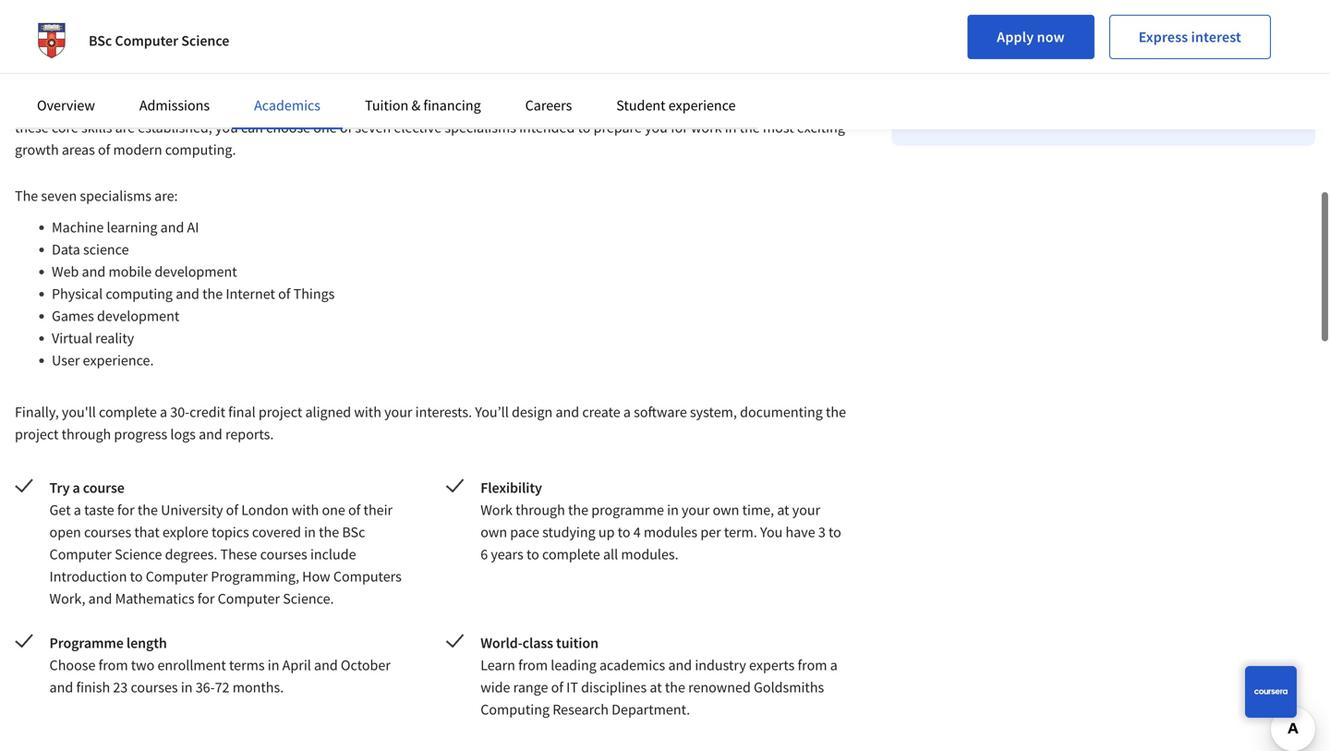 Task type: describe. For each thing, give the bounding box(es) containing it.
computing,
[[181, 96, 251, 115]]

final
[[228, 403, 256, 421]]

it inside "you'll achieve proficiency in a range of programming languages, with a comprehensive set of coding skills that will allow you to thrive in any it industry. each distinct language and industry area will be the subject of a dedicated 15-credit module."
[[15, 6, 27, 24]]

and inside "you'll achieve proficiency in a range of programming languages, with a comprehensive set of coding skills that will allow you to thrive in any it industry. each distinct language and industry area will be the subject of a dedicated 15-credit module."
[[229, 6, 252, 24]]

april
[[282, 656, 311, 674]]

flexibility
[[481, 479, 542, 497]]

and down science
[[82, 262, 106, 281]]

at inside world-class tuition learn from leading academics and industry experts from a wide range of it disciplines at the renowned goldsmiths computing research department.
[[650, 678, 662, 697]]

academics
[[600, 656, 665, 674]]

0 vertical spatial applications.
[[424, 74, 504, 92]]

the up . on the top of page
[[1151, 0, 1171, 11]]

of down exploring
[[340, 118, 352, 137]]

a inside world-class tuition learn from leading academics and industry experts from a wide range of it disciplines at the renowned goldsmiths computing research department.
[[830, 656, 838, 674]]

you down computing, at left top
[[215, 118, 238, 137]]

of up the topics
[[226, 501, 238, 519]]

experience
[[669, 96, 736, 115]]

enquiry
[[1068, 15, 1116, 33]]

1 vertical spatial applications.
[[732, 96, 812, 115]]

modules.
[[621, 545, 679, 564]]

software inside initially, you'll learn javascript, completing a web application project involving client-side web languages like html and css. you'll then progress to js and sql, learning how to build web server and data applications. moving on to c++ and c#, you'll learn about games development and physical computing, before exploring python as a software design tool for ai and machine learning applications. once these core skills are established, you can choose one of seven elective specialisms intended to prepare you for work in the most exciting growth areas of modern computing.
[[433, 96, 486, 115]]

try a course get a taste for the university of london with one of their open courses that explore topics covered in the bsc computer science degrees. these courses include introduction to computer programming, how computers work, and mathematics for computer science.
[[49, 479, 402, 608]]

0 vertical spatial bsc
[[89, 31, 112, 50]]

system,
[[690, 403, 737, 421]]

and down interest on the top right
[[1212, 55, 1235, 74]]

0 horizontal spatial learn
[[104, 52, 136, 70]]

0 vertical spatial own
[[713, 501, 739, 519]]

industry.
[[30, 6, 84, 24]]

of right areas
[[98, 140, 110, 159]]

choose
[[266, 118, 311, 137]]

4
[[634, 523, 641, 541]]

in inside flexibility work through the programme in your own time, at your own pace studying up to 4 modules per term. you have 3 to 6 years to complete all modules.
[[667, 501, 679, 519]]

work
[[691, 118, 722, 137]]

finally,
[[15, 403, 59, 421]]

apply now
[[997, 28, 1065, 46]]

3 from from the left
[[798, 656, 827, 674]]

1 vertical spatial own
[[481, 523, 507, 541]]

web up on at top
[[567, 52, 593, 70]]

these
[[220, 545, 257, 564]]

years
[[491, 545, 524, 564]]

via
[[972, 15, 990, 33]]

application
[[321, 52, 391, 70]]

at inside flexibility work through the programme in your own time, at your own pace studying up to 4 modules per term. you have 3 to 6 years to complete all modules.
[[777, 501, 790, 519]]

you
[[760, 523, 783, 541]]

and inside world-class tuition learn from leading academics and industry experts from a wide range of it disciplines at the renowned goldsmiths computing research department.
[[668, 656, 692, 674]]

0 vertical spatial programme
[[1053, 55, 1125, 74]]

languages,
[[339, 0, 406, 2]]

and left create
[[556, 403, 579, 421]]

design inside finally, you'll complete a 30-credit final project aligned with your interests. you'll design and create a software system, documenting the project through progress logs and reports.
[[512, 403, 553, 421]]

core
[[52, 118, 78, 137]]

it inside world-class tuition learn from leading academics and industry experts from a wide range of it disciplines at the renowned goldsmiths computing research department.
[[566, 678, 578, 697]]

moving
[[507, 74, 552, 92]]

computer down degrees.
[[146, 567, 208, 586]]

can
[[241, 118, 263, 137]]

areas
[[62, 140, 95, 159]]

machine
[[52, 218, 104, 237]]

skills inside "you'll achieve proficiency in a range of programming languages, with a comprehensive set of coding skills that will allow you to thrive in any it industry. each distinct language and industry area will be the subject of a dedicated 15-credit module."
[[629, 0, 659, 2]]

to inside try a course get a taste for the university of london with one of their open courses that explore topics covered in the bsc computer science degrees. these courses include introduction to computer programming, how computers work, and mathematics for computer science.
[[130, 567, 143, 586]]

work,
[[49, 589, 85, 608]]

and up are
[[100, 96, 124, 115]]

1 horizontal spatial you'll
[[665, 74, 699, 92]]

languages
[[596, 52, 659, 70]]

complete inside flexibility work through the programme in your own time, at your own pace studying up to 4 modules per term. you have 3 to 6 years to complete all modules.
[[542, 545, 600, 564]]

of left their
[[348, 501, 361, 519]]

exploring
[[297, 96, 355, 115]]

and right april
[[314, 656, 338, 674]]

and down are:
[[160, 218, 184, 237]]

the right taste
[[138, 501, 158, 519]]

experts
[[749, 656, 795, 674]]

of inside machine learning and ai data science web and mobile development physical computing and the internet of things games development virtual reality user experience.
[[278, 285, 291, 303]]

computing
[[481, 700, 550, 719]]

seven inside initially, you'll learn javascript, completing a web application project involving client-side web languages like html and css. you'll then progress to js and sql, learning how to build web server and data applications. moving on to c++ and c#, you'll learn about games development and physical computing, before exploring python as a software design tool for ai and machine learning applications. once these core skills are established, you can choose one of seven elective specialisms intended to prepare you for work in the most exciting growth areas of modern computing.
[[355, 118, 391, 137]]

term.
[[724, 523, 757, 541]]

a right get
[[74, 501, 81, 519]]

thrive
[[793, 0, 829, 2]]

machine learning and ai data science web and mobile development physical computing and the internet of things games development virtual reality user experience.
[[52, 218, 335, 370]]

computer down programming,
[[218, 589, 280, 608]]

to right 3 in the bottom of the page
[[829, 523, 842, 541]]

and right logs
[[199, 425, 222, 443]]

try
[[49, 479, 70, 497]]

physical
[[127, 96, 178, 115]]

1 horizontal spatial your
[[682, 501, 710, 519]]

initially,
[[15, 52, 64, 70]]

a up build
[[282, 52, 289, 70]]

specialisms inside initially, you'll learn javascript, completing a web application project involving client-side web languages like html and css. you'll then progress to js and sql, learning how to build web server and data applications. moving on to c++ and c#, you'll learn about games development and physical computing, before exploring python as a software design tool for ai and machine learning applications. once these core skills are established, you can choose one of seven elective specialisms intended to prepare you for work in the most exciting growth areas of modern computing.
[[445, 118, 516, 137]]

a up language
[[188, 0, 196, 2]]

view
[[921, 55, 951, 74]]

express
[[1139, 28, 1188, 46]]

admissions link
[[139, 96, 210, 115]]

0 horizontal spatial specialisms
[[80, 187, 151, 205]]

learn
[[481, 656, 515, 674]]

include
[[310, 545, 356, 564]]

and down choose
[[49, 678, 73, 697]]

complete inside finally, you'll complete a 30-credit final project aligned with your interests. you'll design and create a software system, documenting the project through progress logs and reports.
[[99, 403, 157, 421]]

progress inside finally, you'll complete a 30-credit final project aligned with your interests. you'll design and create a software system, documenting the project through progress logs and reports.
[[114, 425, 167, 443]]

html
[[687, 52, 722, 70]]

computer down 'distinct'
[[115, 31, 178, 50]]

client-
[[500, 52, 539, 70]]

with inside try a course get a taste for the university of london with one of their open courses that explore topics covered in the bsc computer science degrees. these courses include introduction to computer programming, how computers work, and mathematics for computer science.
[[292, 501, 319, 519]]

that inside "you'll achieve proficiency in a range of programming languages, with a comprehensive set of coding skills that will allow you to thrive in any it industry. each distinct language and industry area will be the subject of a dedicated 15-credit module."
[[662, 0, 688, 2]]

0 vertical spatial courses
[[84, 523, 131, 541]]

1 vertical spatial project
[[259, 403, 302, 421]]

then
[[819, 52, 847, 70]]

web up build
[[292, 52, 318, 70]]

apply now button
[[968, 15, 1095, 59]]

world-
[[481, 634, 523, 652]]

you inside if you have a question please contact the university of london via the
[[933, 0, 955, 11]]

side
[[539, 52, 564, 70]]

you inside "you'll achieve proficiency in a range of programming languages, with a comprehensive set of coding skills that will allow you to thrive in any it industry. each distinct language and industry area will be the subject of a dedicated 15-credit module."
[[752, 0, 775, 2]]

a down comprehensive
[[469, 6, 477, 24]]

bsc inside try a course get a taste for the university of london with one of their open courses that explore topics covered in the bsc computer science degrees. these courses include introduction to computer programming, how computers work, and mathematics for computer science.
[[342, 523, 365, 541]]

science
[[83, 240, 129, 259]]

in up language
[[173, 0, 185, 2]]

for down on at top
[[560, 96, 578, 115]]

in left 36- at the left bottom of page
[[181, 678, 193, 697]]

university for for
[[161, 501, 223, 519]]

question
[[1001, 0, 1056, 11]]

of inside if you have a question please contact the university of london via the
[[1239, 0, 1252, 11]]

development inside initially, you'll learn javascript, completing a web application project involving client-side web languages like html and css. you'll then progress to js and sql, learning how to build web server and data applications. moving on to c++ and c#, you'll learn about games development and physical computing, before exploring python as a software design tool for ai and machine learning applications. once these core skills are established, you can choose one of seven elective specialisms intended to prepare you for work in the most exciting growth areas of modern computing.
[[15, 96, 97, 115]]

css.
[[752, 52, 779, 70]]

admissions
[[139, 96, 210, 115]]

prepare
[[594, 118, 642, 137]]

learning inside machine learning and ai data science web and mobile development physical computing and the internet of things games development virtual reality user experience.
[[107, 218, 157, 237]]

1 horizontal spatial learn
[[702, 74, 733, 92]]

the inside machine learning and ai data science web and mobile development physical computing and the internet of things games development virtual reality user experience.
[[202, 285, 223, 303]]

and down c++
[[595, 96, 619, 115]]

months.
[[233, 678, 284, 697]]

to left prepare on the top
[[578, 118, 591, 137]]

and up python
[[367, 74, 391, 92]]

overview link
[[37, 96, 95, 115]]

machine
[[622, 96, 676, 115]]

comprehensive
[[449, 0, 544, 2]]

0 vertical spatial science
[[181, 31, 229, 50]]

programme length choose from two enrollment terms in april and october and finish 23 courses in 36-72 months.
[[49, 634, 391, 697]]

language
[[169, 6, 226, 24]]

flexibility work through the programme in your own time, at your own pace studying up to 4 modules per term. you have 3 to 6 years to complete all modules.
[[481, 479, 842, 564]]

project inside initially, you'll learn javascript, completing a web application project involving client-side web languages like html and css. you'll then progress to js and sql, learning how to build web server and data applications. moving on to c++ and c#, you'll learn about games development and physical computing, before exploring python as a software design tool for ai and machine learning applications. once these core skills are established, you can choose one of seven elective specialisms intended to prepare you for work in the most exciting growth areas of modern computing.
[[394, 52, 438, 70]]

programme
[[591, 501, 664, 519]]

2 vertical spatial development
[[97, 307, 179, 325]]

london for via
[[921, 15, 969, 33]]

computing.
[[165, 140, 236, 159]]

how
[[217, 74, 243, 92]]

the inside initially, you'll learn javascript, completing a web application project involving client-side web languages like html and css. you'll then progress to js and sql, learning how to build web server and data applications. moving on to c++ and c#, you'll learn about games development and physical computing, before exploring python as a software design tool for ai and machine learning applications. once these core skills are established, you can choose one of seven elective specialisms intended to prepare you for work in the most exciting growth areas of modern computing.
[[740, 118, 760, 137]]

of left programming
[[236, 0, 249, 2]]

coding
[[584, 0, 626, 2]]

prospectus;
[[977, 55, 1050, 74]]

elective
[[394, 118, 442, 137]]

aligned
[[305, 403, 351, 421]]

most
[[763, 118, 794, 137]]

a up subject
[[439, 0, 447, 2]]

courses inside programme length choose from two enrollment terms in april and october and finish 23 courses in 36-72 months.
[[131, 678, 178, 697]]

with for your
[[354, 403, 381, 421]]

a right try
[[73, 479, 80, 497]]

about
[[736, 74, 773, 92]]

create
[[582, 403, 621, 421]]

and right js
[[105, 74, 129, 92]]

to right how
[[246, 74, 259, 92]]

36-
[[196, 678, 215, 697]]

a left 30-
[[160, 403, 167, 421]]

sql,
[[131, 74, 160, 92]]

system
[[1119, 15, 1164, 33]]

to left js
[[71, 74, 84, 92]]

covered
[[252, 523, 301, 541]]

student for student enquiry system .
[[1016, 15, 1065, 33]]

university for contact
[[1174, 0, 1236, 11]]

of inside world-class tuition learn from leading academics and industry experts from a wide range of it disciplines at the renowned goldsmiths computing research department.
[[551, 678, 564, 697]]

you'll achieve proficiency in a range of programming languages, with a comprehensive set of coding skills that will allow you to thrive in any it industry. each distinct language and industry area will be the subject of a dedicated 15-credit module.
[[15, 0, 870, 24]]

a inside if you have a question please contact the university of london via the
[[991, 0, 998, 11]]

ai inside machine learning and ai data science web and mobile development physical computing and the internet of things games development virtual reality user experience.
[[187, 218, 199, 237]]

15-
[[544, 6, 564, 24]]

skills inside initially, you'll learn javascript, completing a web application project involving client-side web languages like html and css. you'll then progress to js and sql, learning how to build web server and data applications. moving on to c++ and c#, you'll learn about games development and physical computing, before exploring python as a software design tool for ai and machine learning applications. once these core skills are established, you can choose one of seven elective specialisms intended to prepare you for work in the most exciting growth areas of modern computing.
[[81, 118, 112, 137]]

and down languages
[[616, 74, 639, 92]]

to right on at top
[[574, 74, 587, 92]]

student for student experience
[[616, 96, 666, 115]]

&
[[412, 96, 421, 115]]

you down "machine"
[[645, 118, 668, 137]]

and up about
[[725, 52, 749, 70]]

data
[[394, 74, 421, 92]]

each
[[87, 6, 117, 24]]

are:
[[154, 187, 178, 205]]



Task type: locate. For each thing, give the bounding box(es) containing it.
and
[[229, 6, 252, 24], [725, 52, 749, 70], [1212, 55, 1235, 74], [105, 74, 129, 92], [367, 74, 391, 92], [616, 74, 639, 92], [100, 96, 124, 115], [595, 96, 619, 115], [160, 218, 184, 237], [82, 262, 106, 281], [176, 285, 199, 303], [556, 403, 579, 421], [199, 425, 222, 443], [88, 589, 112, 608], [314, 656, 338, 674], [668, 656, 692, 674], [49, 678, 73, 697]]

0 vertical spatial specialisms
[[445, 118, 516, 137]]

0 vertical spatial learning
[[163, 74, 214, 92]]

0 vertical spatial design
[[489, 96, 530, 115]]

user
[[52, 351, 80, 370]]

0 vertical spatial software
[[433, 96, 486, 115]]

programme
[[1053, 55, 1125, 74], [49, 634, 124, 652]]

0 vertical spatial with
[[409, 0, 436, 2]]

1 vertical spatial you'll
[[782, 52, 816, 70]]

you'll inside finally, you'll complete a 30-credit final project aligned with your interests. you'll design and create a software system, documenting the project through progress logs and reports.
[[475, 403, 509, 421]]

1 horizontal spatial seven
[[355, 118, 391, 137]]

to inside "you'll achieve proficiency in a range of programming languages, with a comprehensive set of coding skills that will allow you to thrive in any it industry. each distinct language and industry area will be the subject of a dedicated 15-credit module."
[[778, 0, 791, 2]]

0 vertical spatial development
[[15, 96, 97, 115]]

1 vertical spatial industry
[[695, 656, 746, 674]]

express interest button
[[1109, 15, 1271, 59]]

0 horizontal spatial at
[[650, 678, 662, 697]]

0 horizontal spatial industry
[[255, 6, 307, 24]]

0 horizontal spatial progress
[[15, 74, 68, 92]]

your left interests.
[[384, 403, 412, 421]]

1 vertical spatial at
[[650, 678, 662, 697]]

1 horizontal spatial you'll
[[475, 403, 509, 421]]

with right aligned
[[354, 403, 381, 421]]

at
[[777, 501, 790, 519], [650, 678, 662, 697]]

london down if
[[921, 15, 969, 33]]

overview
[[37, 96, 95, 115]]

will left allow
[[691, 0, 712, 2]]

0 vertical spatial project
[[394, 52, 438, 70]]

range up language
[[199, 0, 233, 2]]

of right subject
[[454, 6, 466, 24]]

pace
[[510, 523, 539, 541]]

established,
[[138, 118, 212, 137]]

the
[[1151, 0, 1171, 11], [383, 6, 403, 24], [993, 15, 1013, 33], [954, 55, 974, 74], [740, 118, 760, 137], [202, 285, 223, 303], [826, 403, 846, 421], [138, 501, 158, 519], [568, 501, 589, 519], [319, 523, 339, 541], [665, 678, 685, 697]]

specialisms up 'machine'
[[80, 187, 151, 205]]

1 horizontal spatial programme
[[1053, 55, 1125, 74]]

experience.
[[83, 351, 154, 370]]

1 vertical spatial with
[[354, 403, 381, 421]]

0 horizontal spatial london
[[241, 501, 289, 519]]

prospectus; programme specification link
[[977, 55, 1209, 74]]

and inside try a course get a taste for the university of london with one of their open courses that explore topics covered in the bsc computer science degrees. these courses include introduction to computer programming, how computers work, and mathematics for computer science.
[[88, 589, 112, 608]]

tool
[[533, 96, 557, 115]]

student experience
[[616, 96, 736, 115]]

please
[[1059, 0, 1099, 11]]

1 vertical spatial specialisms
[[80, 187, 151, 205]]

a right &
[[422, 96, 430, 115]]

careers link
[[525, 96, 572, 115]]

reports.
[[225, 425, 274, 443]]

degrees.
[[165, 545, 217, 564]]

progress left logs
[[114, 425, 167, 443]]

skills
[[629, 0, 659, 2], [81, 118, 112, 137]]

0 vertical spatial will
[[691, 0, 712, 2]]

have inside if you have a question please contact the university of london via the
[[958, 0, 988, 11]]

in left april
[[268, 656, 279, 674]]

software right &
[[433, 96, 486, 115]]

design inside initially, you'll learn javascript, completing a web application project involving client-side web languages like html and css. you'll then progress to js and sql, learning how to build web server and data applications. moving on to c++ and c#, you'll learn about games development and physical computing, before exploring python as a software design tool for ai and machine learning applications. once these core skills are established, you can choose one of seven elective specialisms intended to prepare you for work in the most exciting growth areas of modern computing.
[[489, 96, 530, 115]]

0 horizontal spatial range
[[199, 0, 233, 2]]

0 horizontal spatial will
[[340, 6, 361, 24]]

1 vertical spatial development
[[155, 262, 237, 281]]

the inside flexibility work through the programme in your own time, at your own pace studying up to 4 modules per term. you have 3 to 6 years to complete all modules.
[[568, 501, 589, 519]]

modules
[[644, 523, 698, 541]]

as
[[406, 96, 419, 115]]

your for aligned
[[384, 403, 412, 421]]

the left internet
[[202, 285, 223, 303]]

london inside if you have a question please contact the university of london via the
[[921, 15, 969, 33]]

1 vertical spatial credit
[[190, 403, 225, 421]]

software
[[433, 96, 486, 115], [634, 403, 687, 421]]

applications. down involving
[[424, 74, 504, 92]]

internet
[[226, 285, 275, 303]]

in inside initially, you'll learn javascript, completing a web application project involving client-side web languages like html and css. you'll then progress to js and sql, learning how to build web server and data applications. moving on to c++ and c#, you'll learn about games development and physical computing, before exploring python as a software design tool for ai and machine learning applications. once these core skills are established, you can choose one of seven elective specialisms intended to prepare you for work in the most exciting growth areas of modern computing.
[[725, 118, 737, 137]]

0 vertical spatial you'll
[[15, 0, 48, 2]]

and right "computing"
[[176, 285, 199, 303]]

1 vertical spatial science
[[115, 545, 162, 564]]

0 vertical spatial industry
[[255, 6, 307, 24]]

at up department.
[[650, 678, 662, 697]]

1 vertical spatial software
[[634, 403, 687, 421]]

computer up the introduction
[[49, 545, 112, 564]]

0 vertical spatial you'll
[[67, 52, 101, 70]]

you right allow
[[752, 0, 775, 2]]

1 horizontal spatial it
[[566, 678, 578, 697]]

0 vertical spatial at
[[777, 501, 790, 519]]

once
[[815, 96, 847, 115]]

1 vertical spatial programme
[[49, 634, 124, 652]]

0 horizontal spatial that
[[134, 523, 160, 541]]

0 horizontal spatial with
[[292, 501, 319, 519]]

computing
[[106, 285, 173, 303]]

you'll
[[67, 52, 101, 70], [665, 74, 699, 92]]

0 horizontal spatial seven
[[41, 187, 77, 205]]

interest
[[1191, 28, 1242, 46]]

development up core
[[15, 96, 97, 115]]

your inside finally, you'll complete a 30-credit final project aligned with your interests. you'll design and create a software system, documenting the project through progress logs and reports.
[[384, 403, 412, 421]]

1 vertical spatial learn
[[702, 74, 733, 92]]

2 horizontal spatial learning
[[679, 96, 729, 115]]

1 vertical spatial student
[[616, 96, 666, 115]]

complete right you'll
[[99, 403, 157, 421]]

science.
[[283, 589, 334, 608]]

for right taste
[[117, 501, 135, 519]]

programme inside programme length choose from two enrollment terms in april and october and finish 23 courses in 36-72 months.
[[49, 634, 124, 652]]

0 vertical spatial london
[[921, 15, 969, 33]]

your up per
[[682, 501, 710, 519]]

1 horizontal spatial applications.
[[732, 96, 812, 115]]

0 horizontal spatial applications.
[[424, 74, 504, 92]]

0 vertical spatial that
[[662, 0, 688, 2]]

0 vertical spatial seven
[[355, 118, 391, 137]]

2 horizontal spatial with
[[409, 0, 436, 2]]

1 horizontal spatial learning
[[163, 74, 214, 92]]

2 horizontal spatial you'll
[[782, 52, 816, 70]]

initially, you'll learn javascript, completing a web application project involving client-side web languages like html and css. you'll then progress to js and sql, learning how to build web server and data applications. moving on to c++ and c#, you'll learn about games development and physical computing, before exploring python as a software design tool for ai and machine learning applications. once these core skills are established, you can choose one of seven elective specialisms intended to prepare you for work in the most exciting growth areas of modern computing.
[[15, 52, 847, 159]]

university of london logo image
[[30, 18, 74, 63]]

complete down the "studying"
[[542, 545, 600, 564]]

0 horizontal spatial science
[[115, 545, 162, 564]]

1 vertical spatial you'll
[[665, 74, 699, 92]]

through inside flexibility work through the programme in your own time, at your own pace studying up to 4 modules per term. you have 3 to 6 years to complete all modules.
[[516, 501, 565, 519]]

one inside try a course get a taste for the university of london with one of their open courses that explore topics covered in the bsc computer science degrees. these courses include introduction to computer programming, how computers work, and mathematics for computer science.
[[322, 501, 345, 519]]

a left question
[[991, 0, 998, 11]]

0 horizontal spatial university
[[161, 501, 223, 519]]

skills up module.
[[629, 0, 659, 2]]

project up data
[[394, 52, 438, 70]]

0 horizontal spatial complete
[[99, 403, 157, 421]]

if
[[921, 0, 930, 11]]

specification
[[1128, 55, 1209, 74]]

1 horizontal spatial london
[[921, 15, 969, 33]]

financing
[[424, 96, 481, 115]]

the inside "you'll achieve proficiency in a range of programming languages, with a comprehensive set of coding skills that will allow you to thrive in any it industry. each distinct language and industry area will be the subject of a dedicated 15-credit module."
[[383, 6, 403, 24]]

with inside finally, you'll complete a 30-credit final project aligned with your interests. you'll design and create a software system, documenting the project through progress logs and reports.
[[354, 403, 381, 421]]

with for a
[[409, 0, 436, 2]]

for down degrees.
[[197, 589, 215, 608]]

0 vertical spatial student
[[1016, 15, 1065, 33]]

class
[[523, 634, 553, 652]]

range inside "you'll achieve proficiency in a range of programming languages, with a comprehensive set of coding skills that will allow you to thrive in any it industry. each distinct language and industry area will be the subject of a dedicated 15-credit module."
[[199, 0, 233, 2]]

goldsmiths
[[754, 678, 824, 697]]

university inside if you have a question please contact the university of london via the
[[1174, 0, 1236, 11]]

in up include
[[304, 523, 316, 541]]

student down question
[[1016, 15, 1065, 33]]

exciting
[[797, 118, 845, 137]]

1 horizontal spatial credit
[[564, 6, 599, 24]]

that inside try a course get a taste for the university of london with one of their open courses that explore topics covered in the bsc computer science degrees. these courses include introduction to computer programming, how computers work, and mathematics for computer science.
[[134, 523, 160, 541]]

the inside world-class tuition learn from leading academics and industry experts from a wide range of it disciplines at the renowned goldsmiths computing research department.
[[665, 678, 685, 697]]

virtual
[[52, 329, 92, 347]]

you'll
[[62, 403, 96, 421]]

ai inside initially, you'll learn javascript, completing a web application project involving client-side web languages like html and css. you'll then progress to js and sql, learning how to build web server and data applications. moving on to c++ and c#, you'll learn about games development and physical computing, before exploring python as a software design tool for ai and machine learning applications. once these core skills are established, you can choose one of seven elective specialisms intended to prepare you for work in the most exciting growth areas of modern computing.
[[581, 96, 593, 115]]

1 vertical spatial bsc
[[342, 523, 365, 541]]

their
[[364, 501, 393, 519]]

your up 3 in the bottom of the page
[[792, 501, 821, 519]]

taste
[[84, 501, 114, 519]]

you'll right interests.
[[475, 403, 509, 421]]

from inside programme length choose from two enrollment terms in april and october and finish 23 courses in 36-72 months.
[[98, 656, 128, 674]]

involving
[[441, 52, 497, 70]]

range
[[199, 0, 233, 2], [513, 678, 548, 697]]

software left "system,"
[[634, 403, 687, 421]]

the right view in the top of the page
[[954, 55, 974, 74]]

are
[[115, 118, 135, 137]]

applications.
[[424, 74, 504, 92], [732, 96, 812, 115]]

applications. up most
[[732, 96, 812, 115]]

2 horizontal spatial project
[[394, 52, 438, 70]]

be
[[364, 6, 380, 24]]

seven down python
[[355, 118, 391, 137]]

two
[[131, 656, 155, 674]]

have inside flexibility work through the programme in your own time, at your own pace studying up to 4 modules per term. you have 3 to 6 years to complete all modules.
[[786, 523, 815, 541]]

range inside world-class tuition learn from leading academics and industry experts from a wide range of it disciplines at the renowned goldsmiths computing research department.
[[513, 678, 548, 697]]

you'll inside initially, you'll learn javascript, completing a web application project involving client-side web languages like html and css. you'll then progress to js and sql, learning how to build web server and data applications. moving on to c++ and c#, you'll learn about games development and physical computing, before exploring python as a software design tool for ai and machine learning applications. once these core skills are established, you can choose one of seven elective specialisms intended to prepare you for work in the most exciting growth areas of modern computing.
[[782, 52, 816, 70]]

2 horizontal spatial your
[[792, 501, 821, 519]]

documenting
[[740, 403, 823, 421]]

seven right the
[[41, 187, 77, 205]]

1 horizontal spatial project
[[259, 403, 302, 421]]

and up renowned
[[668, 656, 692, 674]]

your for time,
[[792, 501, 821, 519]]

bsc up include
[[342, 523, 365, 541]]

1 vertical spatial london
[[241, 501, 289, 519]]

progress inside initially, you'll learn javascript, completing a web application project involving client-side web languages like html and css. you'll then progress to js and sql, learning how to build web server and data applications. moving on to c++ and c#, you'll learn about games development and physical computing, before exploring python as a software design tool for ai and machine learning applications. once these core skills are established, you can choose one of seven elective specialisms intended to prepare you for work in the most exciting growth areas of modern computing.
[[15, 74, 68, 92]]

programming
[[252, 0, 336, 2]]

topics
[[212, 523, 249, 541]]

web up exploring
[[297, 74, 323, 92]]

for down the student experience link
[[671, 118, 688, 137]]

the right via
[[993, 15, 1013, 33]]

to left thrive
[[778, 0, 791, 2]]

design down "moving"
[[489, 96, 530, 115]]

2 vertical spatial project
[[15, 425, 59, 443]]

department.
[[612, 700, 690, 719]]

development down "computing"
[[97, 307, 179, 325]]

own up term.
[[713, 501, 739, 519]]

any
[[847, 0, 870, 2]]

0 horizontal spatial from
[[98, 656, 128, 674]]

development up internet
[[155, 262, 237, 281]]

the
[[15, 187, 38, 205]]

1 horizontal spatial that
[[662, 0, 688, 2]]

mobile
[[109, 262, 152, 281]]

0 horizontal spatial you'll
[[15, 0, 48, 2]]

london for with
[[241, 501, 289, 519]]

industry down programming
[[255, 6, 307, 24]]

student down the c#,
[[616, 96, 666, 115]]

1 horizontal spatial have
[[958, 0, 988, 11]]

to down pace
[[527, 545, 539, 564]]

1 vertical spatial through
[[516, 501, 565, 519]]

one up include
[[322, 501, 345, 519]]

research
[[553, 700, 609, 719]]

1 vertical spatial complete
[[542, 545, 600, 564]]

1 vertical spatial seven
[[41, 187, 77, 205]]

the up include
[[319, 523, 339, 541]]

23
[[113, 678, 128, 697]]

science down language
[[181, 31, 229, 50]]

1 from from the left
[[98, 656, 128, 674]]

0 vertical spatial complete
[[99, 403, 157, 421]]

credit inside "you'll achieve proficiency in a range of programming languages, with a comprehensive set of coding skills that will allow you to thrive in any it industry. each distinct language and industry area will be the subject of a dedicated 15-credit module."
[[564, 6, 599, 24]]

you'll up industry.
[[15, 0, 48, 2]]

0 horizontal spatial have
[[786, 523, 815, 541]]

data
[[52, 240, 80, 259]]

industry up renowned
[[695, 656, 746, 674]]

distinct
[[120, 6, 166, 24]]

if you have a question please contact the university of london via the
[[921, 0, 1252, 33]]

in inside try a course get a taste for the university of london with one of their open courses that explore topics covered in the bsc computer science degrees. these courses include introduction to computer programming, how computers work, and mathematics for computer science.
[[304, 523, 316, 541]]

student experience link
[[616, 96, 736, 115]]

credit up logs
[[190, 403, 225, 421]]

the up department.
[[665, 678, 685, 697]]

with up covered
[[292, 501, 319, 519]]

up
[[599, 523, 615, 541]]

courses down two
[[131, 678, 178, 697]]

to left 4
[[618, 523, 631, 541]]

a right create
[[624, 403, 631, 421]]

1 horizontal spatial bsc
[[342, 523, 365, 541]]

1 horizontal spatial own
[[713, 501, 739, 519]]

allow
[[715, 0, 749, 2]]

through inside finally, you'll complete a 30-credit final project aligned with your interests. you'll design and create a software system, documenting the project through progress logs and reports.
[[62, 425, 111, 443]]

complete
[[99, 403, 157, 421], [542, 545, 600, 564]]

now
[[1037, 28, 1065, 46]]

project
[[394, 52, 438, 70], [259, 403, 302, 421], [15, 425, 59, 443]]

learning up work
[[679, 96, 729, 115]]

1 horizontal spatial through
[[516, 501, 565, 519]]

0 horizontal spatial ai
[[187, 218, 199, 237]]

renowned
[[688, 678, 751, 697]]

programme up choose
[[49, 634, 124, 652]]

1 vertical spatial university
[[161, 501, 223, 519]]

industry inside "you'll achieve proficiency in a range of programming languages, with a comprehensive set of coding skills that will allow you to thrive in any it industry. each distinct language and industry area will be the subject of a dedicated 15-credit module."
[[255, 6, 307, 24]]

it
[[15, 6, 27, 24], [566, 678, 578, 697]]

1 vertical spatial range
[[513, 678, 548, 697]]

and down the introduction
[[88, 589, 112, 608]]

0 horizontal spatial it
[[15, 6, 27, 24]]

the left most
[[740, 118, 760, 137]]

london
[[921, 15, 969, 33], [241, 501, 289, 519]]

in right work
[[725, 118, 737, 137]]

2 vertical spatial learning
[[107, 218, 157, 237]]

course
[[83, 479, 124, 497]]

development
[[15, 96, 97, 115], [155, 262, 237, 281], [97, 307, 179, 325]]

your
[[384, 403, 412, 421], [682, 501, 710, 519], [792, 501, 821, 519]]

for
[[560, 96, 578, 115], [671, 118, 688, 137], [117, 501, 135, 519], [197, 589, 215, 608]]

1 vertical spatial it
[[566, 678, 578, 697]]

science inside try a course get a taste for the university of london with one of their open courses that explore topics covered in the bsc computer science degrees. these courses include introduction to computer programming, how computers work, and mathematics for computer science.
[[115, 545, 162, 564]]

0 vertical spatial credit
[[564, 6, 599, 24]]

1 horizontal spatial at
[[777, 501, 790, 519]]

learn down html
[[702, 74, 733, 92]]

london inside try a course get a taste for the university of london with one of their open courses that explore topics covered in the bsc computer science degrees. these courses include introduction to computer programming, how computers work, and mathematics for computer science.
[[241, 501, 289, 519]]

software inside finally, you'll complete a 30-credit final project aligned with your interests. you'll design and create a software system, documenting the project through progress logs and reports.
[[634, 403, 687, 421]]

learn up sql,
[[104, 52, 136, 70]]

1 vertical spatial ai
[[187, 218, 199, 237]]

world-class tuition learn from leading academics and industry experts from a wide range of it disciplines at the renowned goldsmiths computing research department.
[[481, 634, 838, 719]]

you'll up student experience
[[665, 74, 699, 92]]

games
[[776, 74, 816, 92]]

own down work
[[481, 523, 507, 541]]

0 horizontal spatial you'll
[[67, 52, 101, 70]]

one inside initially, you'll learn javascript, completing a web application project involving client-side web languages like html and css. you'll then progress to js and sql, learning how to build web server and data applications. moving on to c++ and c#, you'll learn about games development and physical computing, before exploring python as a software design tool for ai and machine learning applications. once these core skills are established, you can choose one of seven elective specialisms intended to prepare you for work in the most exciting growth areas of modern computing.
[[313, 118, 337, 137]]

express interest
[[1139, 28, 1242, 46]]

you'll up 'games'
[[782, 52, 816, 70]]

through up pace
[[516, 501, 565, 519]]

1 vertical spatial courses
[[260, 545, 307, 564]]

you'll inside "you'll achieve proficiency in a range of programming languages, with a comprehensive set of coding skills that will allow you to thrive in any it industry. each distinct language and industry area will be the subject of a dedicated 15-credit module."
[[15, 0, 48, 2]]

introduction
[[49, 567, 127, 586]]

0 horizontal spatial programme
[[49, 634, 124, 652]]

before
[[254, 96, 294, 115]]

progress down initially,
[[15, 74, 68, 92]]

learning up science
[[107, 218, 157, 237]]

it left industry.
[[15, 6, 27, 24]]

of right set
[[568, 0, 581, 2]]

2 vertical spatial you'll
[[475, 403, 509, 421]]

1 vertical spatial that
[[134, 523, 160, 541]]

the inside finally, you'll complete a 30-credit final project aligned with your interests. you'll design and create a software system, documenting the project through progress logs and reports.
[[826, 403, 846, 421]]

credit inside finally, you'll complete a 30-credit final project aligned with your interests. you'll design and create a software system, documenting the project through progress logs and reports.
[[190, 403, 225, 421]]

to
[[778, 0, 791, 2], [71, 74, 84, 92], [246, 74, 259, 92], [574, 74, 587, 92], [578, 118, 591, 137], [618, 523, 631, 541], [829, 523, 842, 541], [527, 545, 539, 564], [130, 567, 143, 586]]

a right experts
[[830, 656, 838, 674]]

university inside try a course get a taste for the university of london with one of their open courses that explore topics covered in the bsc computer science degrees. these courses include introduction to computer programming, how computers work, and mathematics for computer science.
[[161, 501, 223, 519]]

1 horizontal spatial with
[[354, 403, 381, 421]]

contact
[[1102, 0, 1148, 11]]

on
[[555, 74, 571, 92]]

with inside "you'll achieve proficiency in a range of programming languages, with a comprehensive set of coding skills that will allow you to thrive in any it industry. each distinct language and industry area will be the subject of a dedicated 15-credit module."
[[409, 0, 436, 2]]

at right time,
[[777, 501, 790, 519]]

learning
[[163, 74, 214, 92], [679, 96, 729, 115], [107, 218, 157, 237]]

seven
[[355, 118, 391, 137], [41, 187, 77, 205]]

1 horizontal spatial range
[[513, 678, 548, 697]]

industry inside world-class tuition learn from leading academics and industry experts from a wide range of it disciplines at the renowned goldsmiths computing research department.
[[695, 656, 746, 674]]

science up mathematics
[[115, 545, 162, 564]]

in left any
[[832, 0, 844, 2]]

disciplines
[[581, 678, 647, 697]]

2 from from the left
[[518, 656, 548, 674]]

0 horizontal spatial software
[[433, 96, 486, 115]]

to up mathematics
[[130, 567, 143, 586]]



Task type: vqa. For each thing, say whether or not it's contained in the screenshot.
the 23
yes



